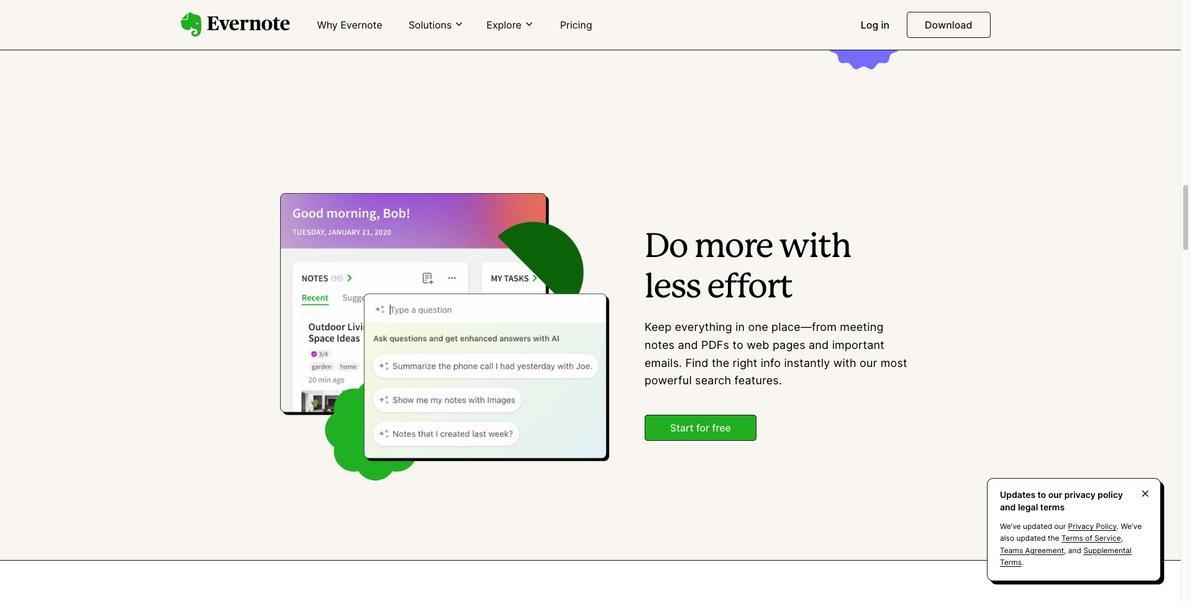 Task type: describe. For each thing, give the bounding box(es) containing it.
less
[[645, 273, 701, 304]]

policy
[[1096, 522, 1117, 531]]

pdfs
[[702, 339, 730, 352]]

agreement
[[1026, 546, 1065, 555]]

of
[[1086, 534, 1093, 543]]

0 vertical spatial updated
[[1023, 522, 1053, 531]]

do
[[645, 233, 688, 264]]

legal
[[1018, 502, 1039, 512]]

place—from
[[772, 321, 837, 334]]

we've updated our privacy policy
[[1000, 522, 1117, 531]]

updates
[[1000, 490, 1036, 500]]

terms of service link
[[1062, 534, 1121, 543]]

important
[[832, 339, 885, 352]]

our for updates
[[1049, 490, 1063, 500]]

the inside . we've also updated the
[[1048, 534, 1060, 543]]

meeting
[[840, 321, 884, 334]]

start
[[670, 422, 694, 434]]

and up instantly
[[809, 339, 829, 352]]

free
[[712, 422, 731, 434]]

with inside "do more with less effort"
[[780, 233, 851, 264]]

features.
[[735, 374, 782, 387]]

pages
[[773, 339, 806, 352]]

and up find
[[678, 339, 698, 352]]

pricing link
[[553, 14, 600, 37]]

the inside keep everything in one place—from meeting notes and pdfs to web pages and important emails. find the right info instantly with our most powerful search features.
[[712, 356, 730, 369]]

terms of service , teams agreement , and
[[1000, 534, 1124, 555]]

to inside updates to our privacy policy and legal terms
[[1038, 490, 1047, 500]]

powerful
[[645, 374, 692, 387]]

log in link
[[854, 14, 897, 37]]

download
[[925, 19, 973, 31]]

our for we've
[[1055, 522, 1066, 531]]

also
[[1000, 534, 1015, 543]]

explore button
[[483, 18, 538, 32]]

keep
[[645, 321, 672, 334]]

solutions button
[[405, 18, 468, 32]]

0 horizontal spatial ,
[[1065, 546, 1067, 555]]

why evernote link
[[310, 14, 390, 37]]

evernote logo image
[[181, 12, 290, 37]]

emails.
[[645, 356, 682, 369]]

pricing
[[560, 19, 592, 31]]

. for .
[[1022, 558, 1024, 567]]



Task type: vqa. For each thing, say whether or not it's contained in the screenshot.
Tame
no



Task type: locate. For each thing, give the bounding box(es) containing it.
,
[[1121, 534, 1124, 543], [1065, 546, 1067, 555]]

why
[[317, 19, 338, 31]]

0 horizontal spatial we've
[[1000, 522, 1021, 531]]

with
[[780, 233, 851, 264], [834, 356, 857, 369]]

teams
[[1000, 546, 1024, 555]]

terms down privacy
[[1062, 534, 1084, 543]]

in right log
[[881, 19, 890, 31]]

effort
[[707, 273, 793, 304]]

1 horizontal spatial the
[[1048, 534, 1060, 543]]

start for free link
[[645, 415, 757, 441]]

1 we've from the left
[[1000, 522, 1021, 531]]

instantly
[[784, 356, 831, 369]]

0 vertical spatial ,
[[1121, 534, 1124, 543]]

2 vertical spatial our
[[1055, 522, 1066, 531]]

and
[[678, 339, 698, 352], [809, 339, 829, 352], [1000, 502, 1016, 512], [1069, 546, 1082, 555]]

1 vertical spatial updated
[[1017, 534, 1046, 543]]

everything
[[675, 321, 733, 334]]

web
[[747, 339, 770, 352]]

. down "teams agreement" link
[[1022, 558, 1024, 567]]

privacy
[[1069, 522, 1094, 531]]

updated inside . we've also updated the
[[1017, 534, 1046, 543]]

terms
[[1041, 502, 1065, 512]]

one
[[749, 321, 769, 334]]

explore
[[487, 19, 522, 31]]

. up service
[[1117, 522, 1119, 531]]

updated up "teams agreement" link
[[1017, 534, 1046, 543]]

we've up also
[[1000, 522, 1021, 531]]

1 vertical spatial with
[[834, 356, 857, 369]]

evernote
[[341, 19, 383, 31]]

0 horizontal spatial in
[[736, 321, 745, 334]]

in inside keep everything in one place—from meeting notes and pdfs to web pages and important emails. find the right info instantly with our most powerful search features.
[[736, 321, 745, 334]]

our inside keep everything in one place—from meeting notes and pdfs to web pages and important emails. find the right info instantly with our most powerful search features.
[[860, 356, 878, 369]]

do more with less effort
[[645, 233, 851, 304]]

. inside . we've also updated the
[[1117, 522, 1119, 531]]

our down important
[[860, 356, 878, 369]]

we've right the policy
[[1121, 522, 1142, 531]]

supplemental terms link
[[1000, 546, 1132, 567]]

1 vertical spatial to
[[1038, 490, 1047, 500]]

search
[[695, 374, 732, 387]]

our
[[860, 356, 878, 369], [1049, 490, 1063, 500], [1055, 522, 1066, 531]]

0 vertical spatial terms
[[1062, 534, 1084, 543]]

download link
[[907, 12, 991, 38]]

1 horizontal spatial to
[[1038, 490, 1047, 500]]

0 horizontal spatial to
[[733, 339, 744, 352]]

privacy
[[1065, 490, 1096, 500]]

our up the terms
[[1049, 490, 1063, 500]]

the down we've updated our privacy policy
[[1048, 534, 1060, 543]]

terms
[[1062, 534, 1084, 543], [1000, 558, 1022, 567]]

assign-tasks screen image
[[559, 0, 909, 84]]

updated
[[1023, 522, 1053, 531], [1017, 534, 1046, 543]]

teams agreement link
[[1000, 546, 1065, 555]]

1 horizontal spatial ,
[[1121, 534, 1124, 543]]

0 horizontal spatial the
[[712, 356, 730, 369]]

0 vertical spatial with
[[780, 233, 851, 264]]

for
[[697, 422, 710, 434]]

easy-search screen image
[[272, 184, 622, 486]]

log
[[861, 19, 879, 31]]

and down . we've also updated the
[[1069, 546, 1082, 555]]

terms inside "supplemental terms"
[[1000, 558, 1022, 567]]

info
[[761, 356, 781, 369]]

1 horizontal spatial terms
[[1062, 534, 1084, 543]]

and inside terms of service , teams agreement , and
[[1069, 546, 1082, 555]]

terms inside terms of service , teams agreement , and
[[1062, 534, 1084, 543]]

solutions
[[409, 19, 452, 31]]

service
[[1095, 534, 1121, 543]]

privacy policy link
[[1069, 522, 1117, 531]]

policy
[[1098, 490, 1124, 500]]

we've
[[1000, 522, 1021, 531], [1121, 522, 1142, 531]]

in
[[881, 19, 890, 31], [736, 321, 745, 334]]

1 vertical spatial ,
[[1065, 546, 1067, 555]]

to up the terms
[[1038, 490, 1047, 500]]

, down . we've also updated the
[[1065, 546, 1067, 555]]

to
[[733, 339, 744, 352], [1038, 490, 1047, 500]]

supplemental terms
[[1000, 546, 1132, 567]]

2 we've from the left
[[1121, 522, 1142, 531]]

0 vertical spatial our
[[860, 356, 878, 369]]

updated down legal
[[1023, 522, 1053, 531]]

0 vertical spatial the
[[712, 356, 730, 369]]

1 horizontal spatial in
[[881, 19, 890, 31]]

start for free
[[670, 422, 731, 434]]

1 vertical spatial .
[[1022, 558, 1024, 567]]

.
[[1117, 522, 1119, 531], [1022, 558, 1024, 567]]

1 vertical spatial our
[[1049, 490, 1063, 500]]

1 horizontal spatial .
[[1117, 522, 1119, 531]]

, up supplemental
[[1121, 534, 1124, 543]]

1 horizontal spatial we've
[[1121, 522, 1142, 531]]

supplemental
[[1084, 546, 1132, 555]]

0 horizontal spatial .
[[1022, 558, 1024, 567]]

notes
[[645, 339, 675, 352]]

and inside updates to our privacy policy and legal terms
[[1000, 502, 1016, 512]]

we've inside . we've also updated the
[[1121, 522, 1142, 531]]

0 vertical spatial to
[[733, 339, 744, 352]]

0 vertical spatial .
[[1117, 522, 1119, 531]]

. we've also updated the
[[1000, 522, 1142, 543]]

most
[[881, 356, 908, 369]]

our up terms of service , teams agreement , and
[[1055, 522, 1066, 531]]

0 horizontal spatial terms
[[1000, 558, 1022, 567]]

keep everything in one place—from meeting notes and pdfs to web pages and important emails. find the right info instantly with our most powerful search features.
[[645, 321, 908, 387]]

to up right
[[733, 339, 744, 352]]

in left 'one'
[[736, 321, 745, 334]]

with inside keep everything in one place—from meeting notes and pdfs to web pages and important emails. find the right info instantly with our most powerful search features.
[[834, 356, 857, 369]]

log in
[[861, 19, 890, 31]]

and down "updates"
[[1000, 502, 1016, 512]]

the
[[712, 356, 730, 369], [1048, 534, 1060, 543]]

the down pdfs
[[712, 356, 730, 369]]

. for . we've also updated the
[[1117, 522, 1119, 531]]

1 vertical spatial in
[[736, 321, 745, 334]]

0 vertical spatial in
[[881, 19, 890, 31]]

to inside keep everything in one place—from meeting notes and pdfs to web pages and important emails. find the right info instantly with our most powerful search features.
[[733, 339, 744, 352]]

our inside updates to our privacy policy and legal terms
[[1049, 490, 1063, 500]]

why evernote
[[317, 19, 383, 31]]

1 vertical spatial terms
[[1000, 558, 1022, 567]]

right
[[733, 356, 758, 369]]

1 vertical spatial the
[[1048, 534, 1060, 543]]

more
[[694, 233, 773, 264]]

terms down teams
[[1000, 558, 1022, 567]]

updates to our privacy policy and legal terms
[[1000, 490, 1124, 512]]

find
[[686, 356, 709, 369]]



